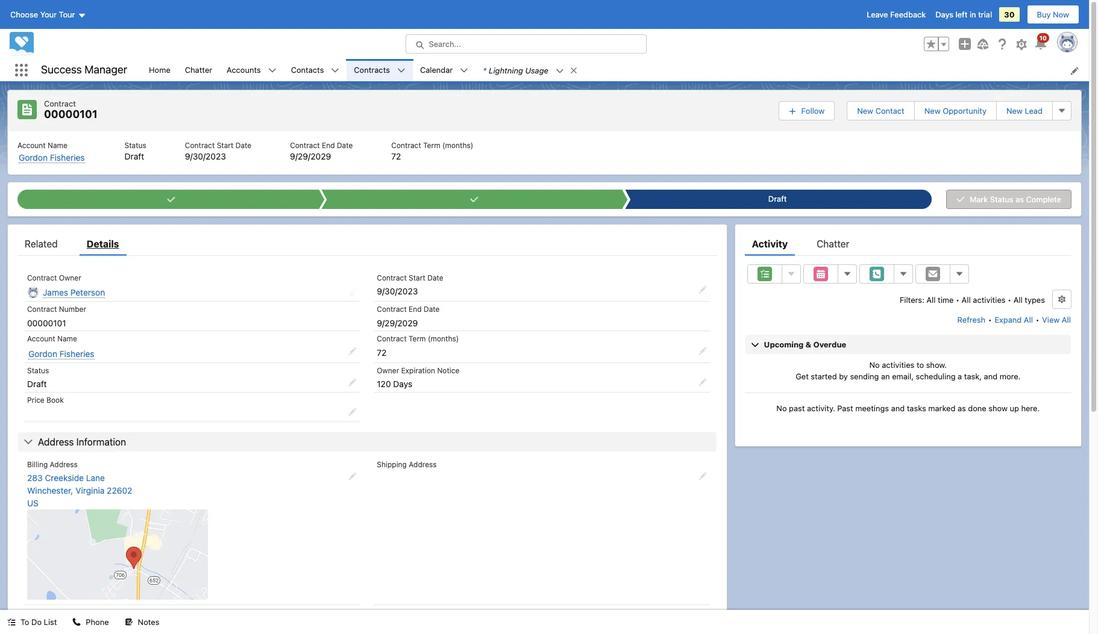 Task type: describe. For each thing, give the bounding box(es) containing it.
phone button
[[65, 611, 116, 635]]

tour
[[59, 10, 75, 19]]

text default image inside the description information dropdown button
[[24, 621, 33, 631]]

contracts
[[354, 65, 390, 75]]

chatter link for activity link
[[817, 232, 850, 256]]

started
[[811, 372, 837, 382]]

new for new opportunity
[[924, 106, 941, 116]]

choose your tour
[[10, 10, 75, 19]]

path options list box
[[17, 190, 932, 209]]

related link
[[25, 232, 58, 256]]

address for billing
[[50, 460, 78, 469]]

filters: all time • all activities • all types
[[900, 295, 1045, 305]]

refresh • expand all • view all
[[958, 315, 1071, 325]]

mark status as complete
[[970, 194, 1061, 204]]

tab list containing related
[[17, 232, 717, 256]]

expand all button
[[994, 310, 1034, 329]]

term for contract term (months) 72
[[423, 141, 440, 150]]

complete
[[1026, 194, 1061, 204]]

list
[[44, 618, 57, 627]]

past
[[789, 404, 805, 413]]

gordon fisheries
[[28, 349, 94, 359]]

success
[[41, 63, 82, 76]]

(months) for contract term (months) 72
[[442, 141, 473, 150]]

number
[[59, 305, 86, 314]]

in
[[970, 10, 976, 19]]

new opportunity button
[[914, 101, 997, 120]]

name for account name gordon fisheries
[[48, 141, 67, 150]]

contract owner
[[27, 273, 81, 282]]

start for contract start date 9/30/2023
[[217, 141, 233, 150]]

1 vertical spatial end
[[409, 305, 422, 314]]

calendar
[[420, 65, 453, 75]]

edit contract start date image
[[698, 286, 707, 294]]

notice
[[437, 366, 459, 375]]

gordon inside gordon fisheries "link"
[[28, 349, 57, 359]]

contacts
[[291, 65, 324, 75]]

new lead button
[[996, 101, 1053, 120]]

address information
[[38, 437, 126, 448]]

an
[[881, 372, 890, 382]]

status draft
[[125, 141, 146, 161]]

1 horizontal spatial owner
[[377, 366, 399, 375]]

done
[[968, 404, 987, 413]]

lightning
[[489, 65, 523, 75]]

283
[[27, 473, 43, 483]]

draft inside path options list box
[[769, 194, 787, 204]]

tasks
[[907, 404, 926, 413]]

22602
[[107, 486, 132, 496]]

gordon inside account name gordon fisheries
[[19, 152, 48, 162]]

price
[[27, 396, 44, 405]]

contract term (months) 72
[[391, 141, 473, 161]]

contact
[[876, 106, 905, 116]]

here.
[[1021, 404, 1040, 413]]

and inside no activities to show. get started by sending an email, scheduling a task, and more.
[[984, 372, 998, 382]]

edit price book image
[[349, 408, 357, 417]]

* lightning usage
[[483, 65, 548, 75]]

1 vertical spatial days
[[393, 379, 412, 389]]

lane
[[86, 473, 105, 483]]

address information button
[[18, 432, 716, 452]]

72 inside 'contract term (months) 72'
[[391, 151, 401, 161]]

account for account name gordon fisheries
[[17, 141, 46, 150]]

activity link
[[752, 232, 788, 256]]

now
[[1053, 10, 1069, 19]]

information for description information
[[91, 620, 140, 631]]

• up expand
[[1008, 295, 1012, 305]]

expiration
[[401, 366, 435, 375]]

283 creekside lane winchester, virginia 22602 us
[[27, 473, 132, 509]]

0 vertical spatial days
[[936, 10, 954, 19]]

us
[[27, 498, 39, 509]]

draft link
[[630, 190, 926, 209]]

edit billing address image
[[349, 473, 357, 481]]

shipping address
[[377, 460, 437, 469]]

upcoming & overdue button
[[745, 335, 1071, 354]]

0 vertical spatial gordon fisheries link
[[19, 151, 85, 164]]

all right view
[[1062, 315, 1071, 325]]

new contact button
[[847, 101, 915, 120]]

choose
[[10, 10, 38, 19]]

all right expand
[[1024, 315, 1033, 325]]

all left time
[[927, 295, 936, 305]]

no activities to show. get started by sending an email, scheduling a task, and more.
[[796, 360, 1021, 382]]

billing address
[[27, 460, 78, 469]]

lead
[[1025, 106, 1043, 116]]

trial
[[978, 10, 992, 19]]

status inside button
[[990, 194, 1014, 204]]

&
[[806, 340, 811, 349]]

activity.
[[807, 404, 835, 413]]

do
[[31, 618, 42, 627]]

calendar link
[[413, 59, 460, 81]]

all right time
[[962, 295, 971, 305]]

up
[[1010, 404, 1019, 413]]

text default image inside the accounts list item
[[268, 67, 277, 75]]

view
[[1042, 315, 1060, 325]]

more.
[[1000, 372, 1021, 382]]

new lead
[[1007, 106, 1043, 116]]

overdue
[[813, 340, 846, 349]]

get
[[796, 372, 809, 382]]

to
[[20, 618, 29, 627]]

scheduling
[[916, 372, 956, 382]]

fisheries inside "link"
[[60, 349, 94, 359]]

list for leave feedback 'link'
[[142, 59, 1089, 81]]

30
[[1004, 10, 1015, 19]]

address for shipping
[[409, 460, 437, 469]]

notes button
[[117, 611, 167, 635]]

edit contract term (months) image
[[698, 347, 707, 355]]

james peterson
[[43, 288, 105, 298]]

all left types
[[1014, 295, 1023, 305]]

contract 00000101
[[44, 99, 97, 121]]

text default image for to do list
[[7, 619, 16, 627]]

opportunity
[[943, 106, 987, 116]]



Task type: vqa. For each thing, say whether or not it's contained in the screenshot.
the tomlin inside Leanne Tomlin (Sample) Acme (Sample)
no



Task type: locate. For each thing, give the bounding box(es) containing it.
new for new lead
[[1007, 106, 1023, 116]]

1 vertical spatial name
[[57, 335, 77, 344]]

success manager
[[41, 63, 127, 76]]

usage
[[525, 65, 548, 75]]

text default image for notes
[[125, 619, 133, 627]]

by
[[839, 372, 848, 382]]

as left "complete"
[[1016, 194, 1024, 204]]

1 vertical spatial contract end date 9/29/2029
[[377, 305, 440, 328]]

1 new from the left
[[857, 106, 873, 116]]

start
[[217, 141, 233, 150], [409, 273, 425, 282]]

new contact
[[857, 106, 905, 116]]

0 vertical spatial owner
[[59, 273, 81, 282]]

leave feedback
[[867, 10, 926, 19]]

new for new contact
[[857, 106, 873, 116]]

contracts list item
[[347, 59, 413, 81]]

1 tab list from the left
[[17, 232, 717, 256]]

status
[[125, 141, 146, 150], [990, 194, 1014, 204], [27, 366, 49, 375]]

00000101 up account name
[[27, 318, 66, 328]]

1 vertical spatial activities
[[882, 360, 915, 370]]

term for contract term (months)
[[409, 335, 426, 344]]

start for contract start date
[[409, 273, 425, 282]]

choose your tour button
[[10, 5, 86, 24]]

text default image left notes
[[125, 619, 133, 627]]

contract inside contract 00000101
[[44, 99, 76, 108]]

virginia
[[75, 486, 105, 496]]

new left contact
[[857, 106, 873, 116]]

(months) for contract term (months)
[[428, 335, 459, 344]]

filters:
[[900, 295, 925, 305]]

9/29/2029
[[290, 151, 331, 161], [377, 318, 418, 328]]

new left lead
[[1007, 106, 1023, 116]]

2 vertical spatial draft
[[27, 379, 47, 389]]

text default image for phone
[[73, 619, 81, 627]]

contacts link
[[284, 59, 331, 81]]

1 horizontal spatial draft
[[125, 151, 144, 161]]

9/30/2023 inside contract start date 9/30/2023
[[185, 151, 226, 161]]

0 vertical spatial start
[[217, 141, 233, 150]]

information for address information
[[76, 437, 126, 448]]

0 horizontal spatial start
[[217, 141, 233, 150]]

1 vertical spatial (months)
[[428, 335, 459, 344]]

no inside no activities to show. get started by sending an email, scheduling a task, and more.
[[869, 360, 880, 370]]

search... button
[[405, 34, 646, 54]]

1 vertical spatial status
[[990, 194, 1014, 204]]

1 horizontal spatial tab list
[[745, 232, 1072, 256]]

task,
[[964, 372, 982, 382]]

as left done
[[958, 404, 966, 413]]

text default image right accounts
[[268, 67, 277, 75]]

1 horizontal spatial no
[[869, 360, 880, 370]]

all
[[927, 295, 936, 305], [962, 295, 971, 305], [1014, 295, 1023, 305], [1024, 315, 1033, 325], [1062, 315, 1071, 325]]

list item containing *
[[476, 59, 583, 81]]

0 vertical spatial status
[[125, 141, 146, 150]]

book
[[46, 396, 64, 405]]

group
[[924, 37, 949, 51]]

0 vertical spatial name
[[48, 141, 67, 150]]

account up gordon fisheries
[[27, 335, 55, 344]]

3 new from the left
[[1007, 106, 1023, 116]]

days
[[936, 10, 954, 19], [393, 379, 412, 389]]

0 vertical spatial contract end date 9/29/2029
[[290, 141, 353, 161]]

view all link
[[1042, 310, 1072, 329]]

text default image left phone
[[73, 619, 81, 627]]

0 horizontal spatial 9/30/2023
[[185, 151, 226, 161]]

no left past
[[777, 404, 787, 413]]

owner expiration notice
[[377, 366, 459, 375]]

winchester,
[[27, 486, 73, 496]]

gordon fisheries link down contract 00000101
[[19, 151, 85, 164]]

1 vertical spatial 72
[[377, 347, 387, 358]]

status for status draft
[[125, 141, 146, 150]]

contract end date 9/29/2029
[[290, 141, 353, 161], [377, 305, 440, 328]]

gordon fisheries link down account name
[[28, 347, 94, 360]]

contract image
[[17, 100, 37, 119]]

0 horizontal spatial 9/29/2029
[[290, 151, 331, 161]]

to
[[917, 360, 924, 370]]

your
[[40, 10, 57, 19]]

activities up 'email,'
[[882, 360, 915, 370]]

contract start date
[[377, 273, 443, 282]]

1 horizontal spatial days
[[936, 10, 954, 19]]

0 horizontal spatial status
[[27, 366, 49, 375]]

a
[[958, 372, 962, 382]]

tab list containing activity
[[745, 232, 1072, 256]]

1 vertical spatial chatter link
[[817, 232, 850, 256]]

(months) up notice
[[428, 335, 459, 344]]

0 horizontal spatial new
[[857, 106, 873, 116]]

1 horizontal spatial as
[[1016, 194, 1024, 204]]

date
[[235, 141, 251, 150], [337, 141, 353, 150], [427, 273, 443, 282], [424, 305, 440, 314]]

name down contract 00000101
[[48, 141, 67, 150]]

no up sending
[[869, 360, 880, 370]]

gordon down account name
[[28, 349, 57, 359]]

120
[[377, 379, 391, 389]]

10
[[1040, 34, 1047, 42]]

text default image inside calendar list item
[[460, 67, 468, 75]]

days left in trial
[[936, 10, 992, 19]]

and right task,
[[984, 372, 998, 382]]

1 horizontal spatial 72
[[391, 151, 401, 161]]

0 horizontal spatial and
[[891, 404, 905, 413]]

2 horizontal spatial new
[[1007, 106, 1023, 116]]

account
[[17, 141, 46, 150], [27, 335, 55, 344]]

1 vertical spatial start
[[409, 273, 425, 282]]

1 vertical spatial information
[[91, 620, 140, 631]]

days left left
[[936, 10, 954, 19]]

contract start date 9/30/2023
[[185, 141, 251, 161]]

draft
[[125, 151, 144, 161], [769, 194, 787, 204], [27, 379, 47, 389]]

0 horizontal spatial contract end date 9/29/2029
[[290, 141, 353, 161]]

edit shipping address image
[[698, 473, 707, 481]]

0 vertical spatial and
[[984, 372, 998, 382]]

notes
[[138, 618, 159, 627]]

gordon fisheries link
[[19, 151, 85, 164], [28, 347, 94, 360]]

date inside contract start date 9/30/2023
[[235, 141, 251, 150]]

edit account name image
[[349, 347, 357, 355]]

meetings
[[855, 404, 889, 413]]

gordon down the contract image
[[19, 152, 48, 162]]

0 vertical spatial chatter
[[185, 65, 212, 75]]

name inside account name gordon fisheries
[[48, 141, 67, 150]]

leave feedback link
[[867, 10, 926, 19]]

1 horizontal spatial chatter link
[[817, 232, 850, 256]]

0 horizontal spatial owner
[[59, 273, 81, 282]]

1 vertical spatial no
[[777, 404, 787, 413]]

address up billing address
[[38, 437, 74, 448]]

text default image for calendar
[[460, 67, 468, 75]]

show.
[[926, 360, 947, 370]]

2 horizontal spatial draft
[[769, 194, 787, 204]]

2 tab list from the left
[[745, 232, 1072, 256]]

manager
[[85, 63, 127, 76]]

buy now button
[[1027, 5, 1080, 24]]

contacts list item
[[284, 59, 347, 81]]

1 vertical spatial gordon
[[28, 349, 57, 359]]

owner up the 120
[[377, 366, 399, 375]]

text default image inside phone button
[[73, 619, 81, 627]]

as
[[1016, 194, 1024, 204], [958, 404, 966, 413]]

name
[[48, 141, 67, 150], [57, 335, 77, 344]]

1 horizontal spatial activities
[[973, 295, 1006, 305]]

owner up james peterson
[[59, 273, 81, 282]]

contract inside "contract number 00000101"
[[27, 305, 57, 314]]

0 vertical spatial account
[[17, 141, 46, 150]]

0 horizontal spatial 72
[[377, 347, 387, 358]]

name for account name
[[57, 335, 77, 344]]

address inside dropdown button
[[38, 437, 74, 448]]

tab list up 'contract start date'
[[17, 232, 717, 256]]

(months)
[[442, 141, 473, 150], [428, 335, 459, 344]]

fisheries inside account name gordon fisheries
[[50, 152, 85, 162]]

0 vertical spatial end
[[322, 141, 335, 150]]

text default image up 'billing'
[[24, 438, 33, 447]]

00000101 up account name gordon fisheries
[[44, 108, 97, 121]]

text default image inside contracts list item
[[397, 67, 406, 75]]

fisheries down contract 00000101
[[50, 152, 85, 162]]

1 vertical spatial 00000101
[[27, 318, 66, 328]]

and left tasks
[[891, 404, 905, 413]]

activities inside no activities to show. get started by sending an email, scheduling a task, and more.
[[882, 360, 915, 370]]

details
[[87, 238, 119, 249]]

calendar list item
[[413, 59, 476, 81]]

to do list
[[20, 618, 57, 627]]

list for "home" link
[[8, 131, 1081, 174]]

0 vertical spatial information
[[76, 437, 126, 448]]

1 horizontal spatial chatter
[[817, 238, 850, 249]]

0 horizontal spatial tab list
[[17, 232, 717, 256]]

1 vertical spatial list
[[8, 131, 1081, 174]]

no past activity. past meetings and tasks marked as done show up here.
[[777, 404, 1040, 413]]

upcoming
[[764, 340, 804, 349]]

0 horizontal spatial chatter link
[[178, 59, 219, 81]]

2 horizontal spatial status
[[990, 194, 1014, 204]]

0 vertical spatial list
[[142, 59, 1089, 81]]

0 vertical spatial chatter link
[[178, 59, 219, 81]]

account name
[[27, 335, 77, 344]]

status for status
[[27, 366, 49, 375]]

0 vertical spatial 72
[[391, 151, 401, 161]]

0 horizontal spatial draft
[[27, 379, 47, 389]]

days right the 120
[[393, 379, 412, 389]]

no
[[869, 360, 880, 370], [777, 404, 787, 413]]

buy now
[[1037, 10, 1069, 19]]

buy
[[1037, 10, 1051, 19]]

0 vertical spatial term
[[423, 141, 440, 150]]

name up gordon fisheries
[[57, 335, 77, 344]]

accounts list item
[[219, 59, 284, 81]]

owner
[[59, 273, 81, 282], [377, 366, 399, 375]]

time
[[938, 295, 954, 305]]

0 vertical spatial 00000101
[[44, 108, 97, 121]]

accounts
[[227, 65, 261, 75]]

new left opportunity at the right
[[924, 106, 941, 116]]

0 horizontal spatial days
[[393, 379, 412, 389]]

chatter link for "home" link
[[178, 59, 219, 81]]

1 horizontal spatial new
[[924, 106, 941, 116]]

account for account name
[[27, 335, 55, 344]]

refresh button
[[957, 310, 986, 329]]

new opportunity
[[924, 106, 987, 116]]

text default image for *
[[556, 67, 564, 75]]

billing
[[27, 460, 48, 469]]

1 vertical spatial draft
[[769, 194, 787, 204]]

term
[[423, 141, 440, 150], [409, 335, 426, 344]]

gordon
[[19, 152, 48, 162], [28, 349, 57, 359]]

address up creekside
[[50, 460, 78, 469]]

0 vertical spatial activities
[[973, 295, 1006, 305]]

refresh
[[958, 315, 986, 325]]

mark status as complete button
[[946, 190, 1072, 209]]

list
[[142, 59, 1089, 81], [8, 131, 1081, 174]]

contract number 00000101
[[27, 305, 86, 328]]

(months) inside 'contract term (months) 72'
[[442, 141, 473, 150]]

1 vertical spatial term
[[409, 335, 426, 344]]

as inside button
[[1016, 194, 1024, 204]]

text default image inside address information dropdown button
[[24, 438, 33, 447]]

0 vertical spatial gordon
[[19, 152, 48, 162]]

*
[[483, 65, 486, 75]]

text default image inside notes button
[[125, 619, 133, 627]]

text default image
[[268, 67, 277, 75], [24, 438, 33, 447], [7, 619, 16, 627], [73, 619, 81, 627], [125, 619, 133, 627]]

price book
[[27, 396, 64, 405]]

1 horizontal spatial start
[[409, 273, 425, 282]]

tab list
[[17, 232, 717, 256], [745, 232, 1072, 256]]

0 vertical spatial no
[[869, 360, 880, 370]]

no for activities
[[869, 360, 880, 370]]

0 horizontal spatial activities
[[882, 360, 915, 370]]

text default image for contacts
[[331, 67, 340, 75]]

to do list button
[[0, 611, 64, 635]]

address right shipping
[[409, 460, 437, 469]]

0 vertical spatial 9/30/2023
[[185, 151, 226, 161]]

• right time
[[956, 295, 960, 305]]

text default image
[[570, 66, 578, 75], [331, 67, 340, 75], [397, 67, 406, 75], [460, 67, 468, 75], [556, 67, 564, 75], [24, 621, 33, 631]]

0 horizontal spatial chatter
[[185, 65, 212, 75]]

1 horizontal spatial and
[[984, 372, 998, 382]]

1 horizontal spatial 9/30/2023
[[377, 286, 418, 297]]

2 new from the left
[[924, 106, 941, 116]]

list item
[[476, 59, 583, 81]]

0 horizontal spatial end
[[322, 141, 335, 150]]

list containing draft
[[8, 131, 1081, 174]]

00000101 inside "contract number 00000101"
[[27, 318, 66, 328]]

1 vertical spatial chatter
[[817, 238, 850, 249]]

1 vertical spatial 9/30/2023
[[377, 286, 418, 297]]

list containing home
[[142, 59, 1089, 81]]

draft inside status draft
[[125, 151, 144, 161]]

• left expand
[[988, 315, 992, 325]]

text default image inside to do list button
[[7, 619, 16, 627]]

0 vertical spatial (months)
[[442, 141, 473, 150]]

home link
[[142, 59, 178, 81]]

phone
[[86, 618, 109, 627]]

contract inside 'contract term (months) 72'
[[391, 141, 421, 150]]

edit owner expiration notice image
[[698, 379, 707, 387]]

text default image for contracts
[[397, 67, 406, 75]]

no for past
[[777, 404, 787, 413]]

1 vertical spatial as
[[958, 404, 966, 413]]

1 horizontal spatial contract end date 9/29/2029
[[377, 305, 440, 328]]

0 horizontal spatial as
[[958, 404, 966, 413]]

upcoming & overdue
[[764, 340, 846, 349]]

1 vertical spatial gordon fisheries link
[[28, 347, 94, 360]]

description information
[[38, 620, 140, 631]]

1 vertical spatial and
[[891, 404, 905, 413]]

left
[[956, 10, 968, 19]]

0 vertical spatial fisheries
[[50, 152, 85, 162]]

email,
[[892, 372, 914, 382]]

activities up refresh
[[973, 295, 1006, 305]]

0 vertical spatial as
[[1016, 194, 1024, 204]]

0 vertical spatial draft
[[125, 151, 144, 161]]

• left view
[[1036, 315, 1039, 325]]

tab list up filters:
[[745, 232, 1072, 256]]

text default image for address information
[[24, 438, 33, 447]]

contract inside contract start date 9/30/2023
[[185, 141, 215, 150]]

1 vertical spatial 9/29/2029
[[377, 318, 418, 328]]

2 vertical spatial status
[[27, 366, 49, 375]]

term inside 'contract term (months) 72'
[[423, 141, 440, 150]]

start inside contract start date 9/30/2023
[[217, 141, 233, 150]]

1 horizontal spatial end
[[409, 305, 422, 314]]

1 vertical spatial fisheries
[[60, 349, 94, 359]]

account inside account name gordon fisheries
[[17, 141, 46, 150]]

text default image inside contacts list item
[[331, 67, 340, 75]]

text default image left to at the bottom of page
[[7, 619, 16, 627]]

follow button
[[779, 101, 835, 120]]

search...
[[429, 39, 461, 49]]

fisheries down account name
[[60, 349, 94, 359]]

1 vertical spatial owner
[[377, 366, 399, 375]]

edit status image
[[349, 379, 357, 387]]

account down the contract image
[[17, 141, 46, 150]]

(months) up path options list box
[[442, 141, 473, 150]]

1 horizontal spatial status
[[125, 141, 146, 150]]

feedback
[[890, 10, 926, 19]]

contract
[[44, 99, 76, 108], [185, 141, 215, 150], [290, 141, 320, 150], [391, 141, 421, 150], [27, 273, 57, 282], [377, 273, 407, 282], [27, 305, 57, 314], [377, 305, 407, 314], [377, 335, 407, 344]]

1 vertical spatial account
[[27, 335, 55, 344]]

show
[[989, 404, 1008, 413]]

1 horizontal spatial 9/29/2029
[[377, 318, 418, 328]]

contracts link
[[347, 59, 397, 81]]

and
[[984, 372, 998, 382], [891, 404, 905, 413]]

0 vertical spatial 9/29/2029
[[290, 151, 331, 161]]

0 horizontal spatial no
[[777, 404, 787, 413]]



